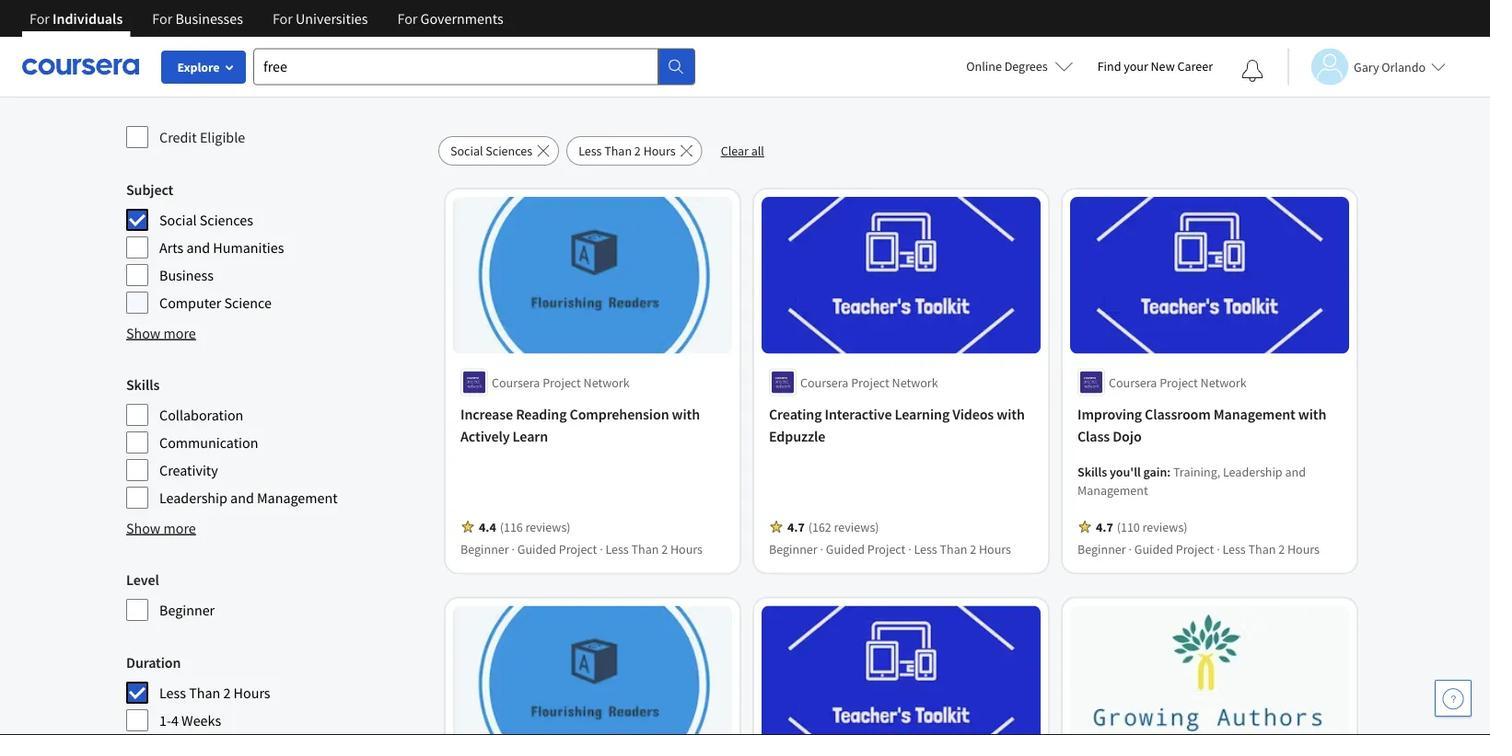 Task type: locate. For each thing, give the bounding box(es) containing it.
and for humanities
[[186, 239, 210, 257]]

show up level
[[126, 519, 161, 538]]

more
[[164, 324, 196, 343], [164, 519, 196, 538]]

with inside improving classroom management with class dojo
[[1299, 406, 1327, 424]]

4.7
[[788, 519, 805, 536], [1096, 519, 1113, 536]]

0 horizontal spatial reviews)
[[526, 519, 571, 536]]

(116
[[500, 519, 523, 536]]

1 vertical spatial more
[[164, 519, 196, 538]]

1 horizontal spatial network
[[892, 374, 938, 391]]

and inside "subject" group
[[186, 239, 210, 257]]

2 horizontal spatial with
[[1299, 406, 1327, 424]]

0 vertical spatial more
[[164, 324, 196, 343]]

online
[[966, 58, 1002, 75]]

:
[[1167, 464, 1171, 480]]

with for increase reading comprehension with actively learn
[[672, 406, 700, 424]]

and for management
[[230, 489, 254, 508]]

2 more from the top
[[164, 519, 196, 538]]

for left individuals
[[29, 9, 50, 28]]

gain
[[1144, 464, 1167, 480]]

reviews)
[[526, 519, 571, 536], [834, 519, 879, 536], [1143, 519, 1188, 536]]

1 horizontal spatial with
[[997, 406, 1025, 424]]

increase
[[461, 406, 513, 424]]

0 horizontal spatial 4.7
[[788, 519, 805, 536]]

project down 4.7 (110 reviews)
[[1176, 541, 1214, 558]]

for individuals
[[29, 9, 123, 28]]

guided down 4.7 (162 reviews)
[[826, 541, 865, 558]]

network up learning
[[892, 374, 938, 391]]

management inside improving classroom management with class dojo
[[1214, 406, 1296, 424]]

2 for 4.4 (116 reviews)
[[661, 541, 668, 558]]

interactive
[[825, 406, 892, 424]]

2 show more from the top
[[126, 519, 196, 538]]

management
[[1214, 406, 1296, 424], [1078, 482, 1148, 499], [257, 489, 338, 508]]

1 4.7 from the left
[[788, 519, 805, 536]]

improving
[[1078, 406, 1142, 424]]

guided down 4.7 (110 reviews)
[[1135, 541, 1173, 558]]

1 coursera project network from the left
[[492, 374, 630, 391]]

0 horizontal spatial sciences
[[200, 211, 253, 229]]

show down computer
[[126, 324, 161, 343]]

find your new career
[[1098, 58, 1213, 75]]

1 show more from the top
[[126, 324, 196, 343]]

duration
[[126, 654, 181, 672]]

network for comprehension
[[584, 374, 630, 391]]

show more button up level
[[126, 518, 196, 540]]

4
[[171, 712, 179, 730]]

1 more from the top
[[164, 324, 196, 343]]

coursera project network for classroom
[[1109, 374, 1247, 391]]

less than 2 hours down "free"
[[579, 143, 676, 159]]

None search field
[[253, 48, 695, 85]]

1 horizontal spatial sciences
[[486, 143, 532, 159]]

·
[[512, 541, 515, 558], [600, 541, 603, 558], [820, 541, 823, 558], [908, 541, 912, 558], [1129, 541, 1132, 558], [1217, 541, 1220, 558]]

2
[[635, 143, 641, 159], [661, 541, 668, 558], [970, 541, 976, 558], [1279, 541, 1285, 558], [223, 684, 231, 703]]

1 horizontal spatial leadership
[[1223, 464, 1283, 480]]

guided down 4.4 (116 reviews)
[[517, 541, 556, 558]]

guided for edpuzzle
[[826, 541, 865, 558]]

gary
[[1354, 58, 1379, 75]]

0 vertical spatial show more
[[126, 324, 196, 343]]

management inside skills group
[[257, 489, 338, 508]]

leadership down creativity
[[159, 489, 227, 508]]

1 guided from the left
[[517, 541, 556, 558]]

1 vertical spatial social sciences
[[159, 211, 253, 229]]

explore button
[[161, 51, 246, 84]]

0 horizontal spatial network
[[584, 374, 630, 391]]

4.4
[[479, 519, 496, 536]]

1 horizontal spatial less than 2 hours
[[579, 143, 676, 159]]

0 horizontal spatial less than 2 hours
[[159, 684, 270, 703]]

2 for from the left
[[152, 9, 172, 28]]

social
[[450, 143, 483, 159], [159, 211, 197, 229]]

1 horizontal spatial guided
[[826, 541, 865, 558]]

social sciences up arts and humanities
[[159, 211, 253, 229]]

4.7 left (162
[[788, 519, 805, 536]]

improving classroom management with class dojo link
[[1078, 404, 1342, 448]]

1 horizontal spatial and
[[230, 489, 254, 508]]

more for leadership and management
[[164, 519, 196, 538]]

coursera image
[[22, 52, 139, 81]]

2 horizontal spatial management
[[1214, 406, 1296, 424]]

1 vertical spatial show more
[[126, 519, 196, 538]]

beginner · guided project · less than 2 hours down 4.4 (116 reviews)
[[461, 541, 703, 558]]

skills up collaboration
[[126, 376, 160, 394]]

beginner · guided project · less than 2 hours
[[461, 541, 703, 558], [769, 541, 1011, 558], [1078, 541, 1320, 558]]

1 reviews) from the left
[[526, 519, 571, 536]]

for businesses
[[152, 9, 243, 28]]

1 horizontal spatial social sciences
[[450, 143, 532, 159]]

coursera for improving
[[1109, 374, 1157, 391]]

beginner · guided project · less than 2 hours down 4.7 (110 reviews)
[[1078, 541, 1320, 558]]

science
[[224, 294, 272, 312]]

2 horizontal spatial and
[[1285, 464, 1306, 480]]

less than 2 hours
[[579, 143, 676, 159], [159, 684, 270, 703]]

coursera for increase
[[492, 374, 540, 391]]

less than 2 hours inside duration group
[[159, 684, 270, 703]]

1 horizontal spatial social
[[450, 143, 483, 159]]

coursera project network up interactive
[[800, 374, 938, 391]]

for left governments
[[397, 9, 418, 28]]

learning
[[895, 406, 950, 424]]

than inside duration group
[[189, 684, 220, 703]]

coursera
[[492, 374, 540, 391], [800, 374, 849, 391], [1109, 374, 1157, 391]]

1 vertical spatial skills
[[1078, 464, 1107, 480]]

coursera project network
[[492, 374, 630, 391], [800, 374, 938, 391], [1109, 374, 1247, 391]]

beginner down 4.4
[[461, 541, 509, 558]]

less than 2 hours up weeks
[[159, 684, 270, 703]]

project down 4.7 (162 reviews)
[[867, 541, 906, 558]]

show more for leadership and management
[[126, 519, 196, 538]]

4 · from the left
[[908, 541, 912, 558]]

0 horizontal spatial skills
[[126, 376, 160, 394]]

3 · from the left
[[820, 541, 823, 558]]

gary orlando
[[1354, 58, 1426, 75]]

1 vertical spatial leadership
[[159, 489, 227, 508]]

2 coursera from the left
[[800, 374, 849, 391]]

33 results for "free"
[[438, 70, 654, 103]]

coursera for creating
[[800, 374, 849, 391]]

show more down computer
[[126, 324, 196, 343]]

2 guided from the left
[[826, 541, 865, 558]]

computer science
[[159, 294, 272, 312]]

than
[[604, 143, 632, 159], [631, 541, 659, 558], [940, 541, 967, 558], [1249, 541, 1276, 558], [189, 684, 220, 703]]

beginner down "(110"
[[1078, 541, 1126, 558]]

beginner down (162
[[769, 541, 818, 558]]

1 show from the top
[[126, 324, 161, 343]]

and inside skills group
[[230, 489, 254, 508]]

beginner up duration
[[159, 601, 215, 620]]

skills inside group
[[126, 376, 160, 394]]

1 horizontal spatial coursera
[[800, 374, 849, 391]]

online degrees button
[[952, 46, 1088, 87]]

3 with from the left
[[1299, 406, 1327, 424]]

2 show more button from the top
[[126, 518, 196, 540]]

explore
[[177, 59, 220, 76]]

network up improving classroom management with class dojo link
[[1201, 374, 1247, 391]]

leadership and management
[[159, 489, 338, 508]]

guided
[[517, 541, 556, 558], [826, 541, 865, 558], [1135, 541, 1173, 558]]

0 horizontal spatial with
[[672, 406, 700, 424]]

0 horizontal spatial social
[[159, 211, 197, 229]]

coursera up creating
[[800, 374, 849, 391]]

0 vertical spatial and
[[186, 239, 210, 257]]

sciences down results
[[486, 143, 532, 159]]

1 beginner · guided project · less than 2 hours from the left
[[461, 541, 703, 558]]

leadership
[[1223, 464, 1283, 480], [159, 489, 227, 508]]

filter
[[126, 71, 167, 94]]

2 vertical spatial and
[[230, 489, 254, 508]]

2 with from the left
[[997, 406, 1025, 424]]

3 coursera from the left
[[1109, 374, 1157, 391]]

2 horizontal spatial guided
[[1135, 541, 1173, 558]]

social sciences inside button
[[450, 143, 532, 159]]

beginner for 4.4 (116 reviews)
[[461, 541, 509, 558]]

1 horizontal spatial skills
[[1078, 464, 1107, 480]]

3 network from the left
[[1201, 374, 1247, 391]]

show more button
[[126, 322, 196, 344], [126, 518, 196, 540]]

reviews) for edpuzzle
[[834, 519, 879, 536]]

for
[[29, 9, 50, 28], [152, 9, 172, 28], [273, 9, 293, 28], [397, 9, 418, 28]]

universities
[[296, 9, 368, 28]]

0 horizontal spatial management
[[257, 489, 338, 508]]

for governments
[[397, 9, 503, 28]]

social up arts
[[159, 211, 197, 229]]

creating interactive learning videos with edpuzzle
[[769, 406, 1025, 446]]

0 horizontal spatial and
[[186, 239, 210, 257]]

1 show more button from the top
[[126, 322, 196, 344]]

less inside duration group
[[159, 684, 186, 703]]

skills left 'you'll'
[[1078, 464, 1107, 480]]

2 for 4.7 (162 reviews)
[[970, 541, 976, 558]]

show more
[[126, 324, 196, 343], [126, 519, 196, 538]]

show more button down computer
[[126, 322, 196, 344]]

sciences inside button
[[486, 143, 532, 159]]

dojo
[[1113, 428, 1142, 446]]

0 vertical spatial show more button
[[126, 322, 196, 344]]

level
[[126, 571, 159, 589]]

hours for 4.4 (116 reviews)
[[670, 541, 703, 558]]

4 for from the left
[[397, 9, 418, 28]]

coursera project network for reading
[[492, 374, 630, 391]]

social sciences button
[[438, 136, 559, 166]]

3 for from the left
[[273, 9, 293, 28]]

What do you want to learn? text field
[[253, 48, 659, 85]]

skills you'll gain :
[[1078, 464, 1173, 480]]

0 vertical spatial less than 2 hours
[[579, 143, 676, 159]]

for for individuals
[[29, 9, 50, 28]]

4.4 (116 reviews)
[[479, 519, 571, 536]]

hours inside duration group
[[234, 684, 270, 703]]

social sciences inside "subject" group
[[159, 211, 253, 229]]

2 for 4.7 (110 reviews)
[[1279, 541, 1285, 558]]

social sciences
[[450, 143, 532, 159], [159, 211, 253, 229]]

videos
[[953, 406, 994, 424]]

actively
[[461, 428, 510, 446]]

you'll
[[1110, 464, 1141, 480]]

2 inside duration group
[[223, 684, 231, 703]]

training,
[[1173, 464, 1221, 480]]

0 vertical spatial social
[[450, 143, 483, 159]]

social down 33
[[450, 143, 483, 159]]

1 vertical spatial show more button
[[126, 518, 196, 540]]

reviews) right (162
[[834, 519, 879, 536]]

2 coursera project network from the left
[[800, 374, 938, 391]]

3 coursera project network from the left
[[1109, 374, 1247, 391]]

orlando
[[1382, 58, 1426, 75]]

arts
[[159, 239, 183, 257]]

skills group
[[126, 374, 427, 510]]

hours
[[643, 143, 676, 159], [670, 541, 703, 558], [979, 541, 1011, 558], [1288, 541, 1320, 558], [234, 684, 270, 703]]

learn
[[513, 428, 548, 446]]

4.7 for 4.7 (162 reviews)
[[788, 519, 805, 536]]

than for 4.7 (162 reviews)
[[940, 541, 967, 558]]

2 horizontal spatial coursera project network
[[1109, 374, 1247, 391]]

reviews) right (116
[[526, 519, 571, 536]]

social sciences down results
[[450, 143, 532, 159]]

for left universities
[[273, 9, 293, 28]]

0 horizontal spatial social sciences
[[159, 211, 253, 229]]

more down computer
[[164, 324, 196, 343]]

0 horizontal spatial leadership
[[159, 489, 227, 508]]

leadership inside skills group
[[159, 489, 227, 508]]

business
[[159, 266, 214, 285]]

1 network from the left
[[584, 374, 630, 391]]

beginner · guided project · less than 2 hours down 4.7 (162 reviews)
[[769, 541, 1011, 558]]

computer
[[159, 294, 221, 312]]

1 · from the left
[[512, 541, 515, 558]]

show for leadership
[[126, 519, 161, 538]]

2 horizontal spatial coursera
[[1109, 374, 1157, 391]]

0 horizontal spatial coursera
[[492, 374, 540, 391]]

2 horizontal spatial reviews)
[[1143, 519, 1188, 536]]

4.7 left "(110"
[[1096, 519, 1113, 536]]

1 vertical spatial social
[[159, 211, 197, 229]]

0 horizontal spatial beginner · guided project · less than 2 hours
[[461, 541, 703, 558]]

coursera project network for interactive
[[800, 374, 938, 391]]

coursera up the improving on the right bottom of the page
[[1109, 374, 1157, 391]]

2 network from the left
[[892, 374, 938, 391]]

project up classroom
[[1160, 374, 1198, 391]]

1 coursera from the left
[[492, 374, 540, 391]]

with inside increase reading comprehension with actively learn
[[672, 406, 700, 424]]

3 reviews) from the left
[[1143, 519, 1188, 536]]

for left businesses
[[152, 9, 172, 28]]

0 vertical spatial sciences
[[486, 143, 532, 159]]

and
[[186, 239, 210, 257], [1285, 464, 1306, 480], [230, 489, 254, 508]]

0 horizontal spatial guided
[[517, 541, 556, 558]]

1 horizontal spatial management
[[1078, 482, 1148, 499]]

more down creativity
[[164, 519, 196, 538]]

1 vertical spatial and
[[1285, 464, 1306, 480]]

1 for from the left
[[29, 9, 50, 28]]

2 horizontal spatial beginner · guided project · less than 2 hours
[[1078, 541, 1320, 558]]

for for universities
[[273, 9, 293, 28]]

beginner inside "level" group
[[159, 601, 215, 620]]

4.7 for 4.7 (110 reviews)
[[1096, 519, 1113, 536]]

3 beginner · guided project · less than 2 hours from the left
[[1078, 541, 1320, 558]]

project up interactive
[[851, 374, 890, 391]]

network up 'comprehension'
[[584, 374, 630, 391]]

than for 4.4 (116 reviews)
[[631, 541, 659, 558]]

find
[[1098, 58, 1121, 75]]

2 beginner · guided project · less than 2 hours from the left
[[769, 541, 1011, 558]]

network
[[584, 374, 630, 391], [892, 374, 938, 391], [1201, 374, 1247, 391]]

sciences up arts and humanities
[[200, 211, 253, 229]]

1 vertical spatial show
[[126, 519, 161, 538]]

1 vertical spatial sciences
[[200, 211, 253, 229]]

1 horizontal spatial coursera project network
[[800, 374, 938, 391]]

0 vertical spatial social sciences
[[450, 143, 532, 159]]

2 reviews) from the left
[[834, 519, 879, 536]]

social inside "subject" group
[[159, 211, 197, 229]]

sciences
[[486, 143, 532, 159], [200, 211, 253, 229]]

1 with from the left
[[672, 406, 700, 424]]

0 vertical spatial skills
[[126, 376, 160, 394]]

reviews) right "(110"
[[1143, 519, 1188, 536]]

than for 4.7 (110 reviews)
[[1249, 541, 1276, 558]]

degrees
[[1005, 58, 1048, 75]]

management for improving classroom management with class dojo
[[1214, 406, 1296, 424]]

1 horizontal spatial reviews)
[[834, 519, 879, 536]]

1 vertical spatial less than 2 hours
[[159, 684, 270, 703]]

by
[[171, 71, 190, 94]]

0 vertical spatial show
[[126, 324, 161, 343]]

beginner
[[461, 541, 509, 558], [769, 541, 818, 558], [1078, 541, 1126, 558], [159, 601, 215, 620]]

coursera project network up reading at the bottom of the page
[[492, 374, 630, 391]]

1 horizontal spatial 4.7
[[1096, 519, 1113, 536]]

network for learning
[[892, 374, 938, 391]]

beginner · guided project · less than 2 hours for learn
[[461, 541, 703, 558]]

2 horizontal spatial network
[[1201, 374, 1247, 391]]

1 horizontal spatial beginner · guided project · less than 2 hours
[[769, 541, 1011, 558]]

2 show from the top
[[126, 519, 161, 538]]

coursera up reading at the bottom of the page
[[492, 374, 540, 391]]

0 horizontal spatial coursera project network
[[492, 374, 630, 391]]

show more up level
[[126, 519, 196, 538]]

1-4 weeks
[[159, 712, 221, 730]]

leadership right the training,
[[1223, 464, 1283, 480]]

2 4.7 from the left
[[1096, 519, 1113, 536]]

0 vertical spatial leadership
[[1223, 464, 1283, 480]]

coursera project network up classroom
[[1109, 374, 1247, 391]]

management inside training, leadership and management
[[1078, 482, 1148, 499]]



Task type: describe. For each thing, give the bounding box(es) containing it.
new
[[1151, 58, 1175, 75]]

1-
[[159, 712, 171, 730]]

arts and humanities
[[159, 239, 284, 257]]

find your new career link
[[1088, 55, 1222, 78]]

beginner · guided project · less than 2 hours for edpuzzle
[[769, 541, 1011, 558]]

all
[[751, 143, 764, 159]]

help center image
[[1442, 688, 1465, 710]]

for for governments
[[397, 9, 418, 28]]

beginner for 4.7 (110 reviews)
[[1078, 541, 1126, 558]]

sciences inside "subject" group
[[200, 211, 253, 229]]

subject
[[126, 181, 173, 199]]

clear
[[721, 143, 749, 159]]

and inside training, leadership and management
[[1285, 464, 1306, 480]]

less for 4.7 (162 reviews)
[[914, 541, 937, 558]]

less for 4.7 (110 reviews)
[[1223, 541, 1246, 558]]

more for computer science
[[164, 324, 196, 343]]

guided for learn
[[517, 541, 556, 558]]

"free"
[[586, 70, 654, 103]]

humanities
[[213, 239, 284, 257]]

show more for computer science
[[126, 324, 196, 343]]

with inside creating interactive learning videos with edpuzzle
[[997, 406, 1025, 424]]

credit
[[159, 128, 197, 146]]

collaboration
[[159, 406, 243, 425]]

individuals
[[53, 9, 123, 28]]

network for management
[[1201, 374, 1247, 391]]

clear all button
[[710, 136, 775, 166]]

project up reading at the bottom of the page
[[543, 374, 581, 391]]

skills for skills
[[126, 376, 160, 394]]

with for improving classroom management with class dojo
[[1299, 406, 1327, 424]]

increase reading comprehension with actively learn
[[461, 406, 700, 446]]

6 · from the left
[[1217, 541, 1220, 558]]

2 inside button
[[635, 143, 641, 159]]

class
[[1078, 428, 1110, 446]]

duration group
[[126, 652, 427, 736]]

show more button for leadership
[[126, 518, 196, 540]]

level group
[[126, 569, 427, 623]]

than inside button
[[604, 143, 632, 159]]

less inside button
[[579, 143, 602, 159]]

(110
[[1117, 519, 1140, 536]]

33
[[438, 70, 465, 103]]

5 · from the left
[[1129, 541, 1132, 558]]

creativity
[[159, 461, 218, 480]]

reviews) for learn
[[526, 519, 571, 536]]

edpuzzle
[[769, 428, 825, 446]]

skills for skills you'll gain :
[[1078, 464, 1107, 480]]

creating interactive learning videos with edpuzzle link
[[769, 404, 1033, 448]]

less than 2 hours inside button
[[579, 143, 676, 159]]

communication
[[159, 434, 258, 452]]

reading
[[516, 406, 567, 424]]

less for 4.4 (116 reviews)
[[606, 541, 629, 558]]

weeks
[[182, 712, 221, 730]]

show notifications image
[[1242, 60, 1264, 82]]

for
[[549, 70, 581, 103]]

hours for 4.7 (162 reviews)
[[979, 541, 1011, 558]]

governments
[[421, 9, 503, 28]]

subject group
[[126, 179, 427, 315]]

comprehension
[[570, 406, 669, 424]]

improving classroom management with class dojo
[[1078, 406, 1327, 446]]

eligible
[[200, 128, 245, 146]]

businesses
[[175, 9, 243, 28]]

banner navigation
[[15, 0, 518, 37]]

classroom
[[1145, 406, 1211, 424]]

(162
[[808, 519, 832, 536]]

creating
[[769, 406, 822, 424]]

your
[[1124, 58, 1148, 75]]

results
[[470, 70, 544, 103]]

social inside button
[[450, 143, 483, 159]]

filter by
[[126, 71, 190, 94]]

4.7 (110 reviews)
[[1096, 519, 1188, 536]]

leadership inside training, leadership and management
[[1223, 464, 1283, 480]]

gary orlando button
[[1288, 48, 1446, 85]]

hours inside button
[[643, 143, 676, 159]]

for for businesses
[[152, 9, 172, 28]]

show more button for computer
[[126, 322, 196, 344]]

less than 2 hours button
[[567, 136, 702, 166]]

hours for 4.7 (110 reviews)
[[1288, 541, 1320, 558]]

for universities
[[273, 9, 368, 28]]

clear all
[[721, 143, 764, 159]]

increase reading comprehension with actively learn link
[[461, 404, 725, 448]]

4.7 (162 reviews)
[[788, 519, 879, 536]]

online degrees
[[966, 58, 1048, 75]]

credit eligible
[[159, 128, 245, 146]]

training, leadership and management
[[1078, 464, 1306, 499]]

3 guided from the left
[[1135, 541, 1173, 558]]

show for computer
[[126, 324, 161, 343]]

beginner for 4.7 (162 reviews)
[[769, 541, 818, 558]]

2 · from the left
[[600, 541, 603, 558]]

management for leadership and management
[[257, 489, 338, 508]]

career
[[1178, 58, 1213, 75]]

project down 4.4 (116 reviews)
[[559, 541, 597, 558]]



Task type: vqa. For each thing, say whether or not it's contained in the screenshot.
with within Increase Reading Comprehension with Actively Learn
yes



